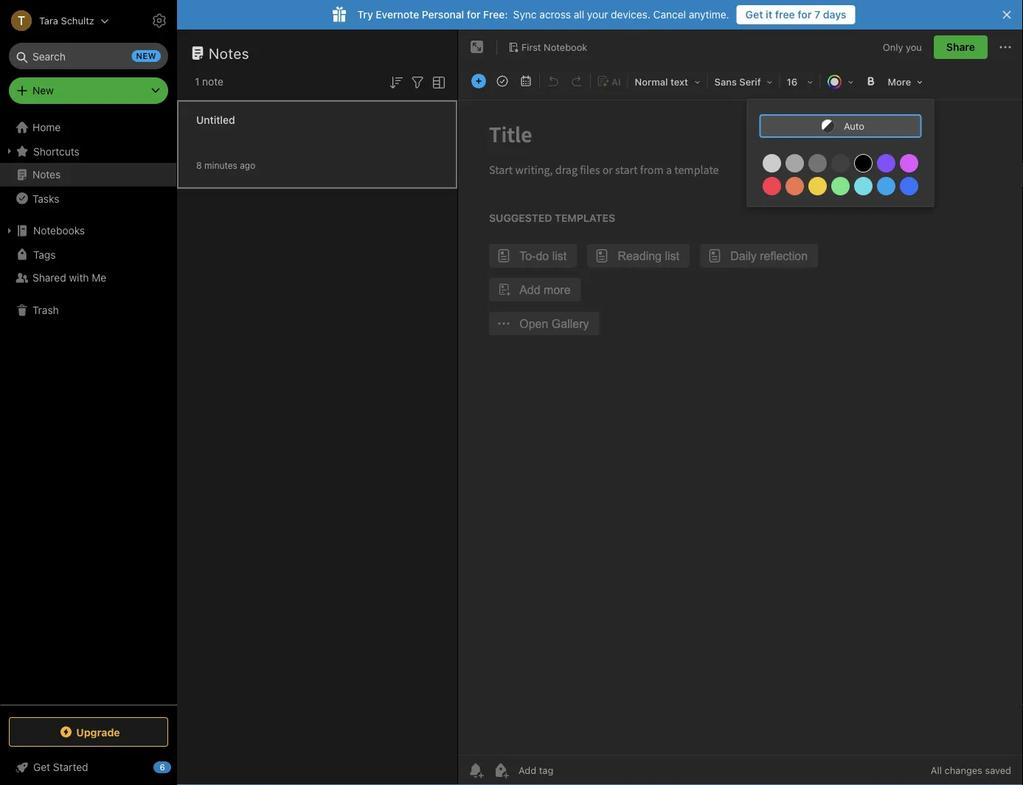 Task type: describe. For each thing, give the bounding box(es) containing it.
share
[[947, 41, 975, 53]]

Heading level field
[[630, 71, 706, 92]]

expand note image
[[469, 38, 486, 56]]

expand notebooks image
[[4, 225, 15, 237]]

new button
[[9, 77, 168, 104]]

add filters image
[[409, 74, 426, 91]]

serif
[[740, 76, 761, 87]]

Font family field
[[710, 71, 778, 92]]

new
[[136, 51, 156, 61]]

share button
[[934, 35, 988, 59]]

across
[[540, 8, 571, 21]]

first
[[522, 41, 541, 52]]

8 minutes ago
[[196, 160, 255, 171]]

task image
[[492, 71, 513, 91]]

more actions image
[[997, 38, 1015, 56]]

normal text
[[635, 76, 688, 87]]

7
[[815, 8, 821, 21]]

first notebook button
[[503, 37, 593, 58]]

more
[[888, 76, 911, 87]]

get started
[[33, 762, 88, 774]]

shared with me
[[32, 272, 106, 284]]

try
[[357, 8, 373, 21]]

More actions field
[[997, 35, 1015, 59]]

Font color field
[[822, 71, 859, 92]]

View options field
[[426, 72, 448, 91]]

me
[[92, 272, 106, 284]]

tasks button
[[0, 187, 176, 210]]

devices.
[[611, 8, 651, 21]]

note window element
[[458, 30, 1023, 786]]

add a reminder image
[[467, 762, 485, 780]]

upgrade
[[76, 727, 120, 739]]

tara schultz
[[39, 15, 94, 26]]

days
[[823, 8, 847, 21]]

notes link
[[0, 163, 176, 187]]

for for 7
[[798, 8, 812, 21]]

minutes
[[204, 160, 237, 171]]

notebook
[[544, 41, 588, 52]]

notebooks link
[[0, 219, 176, 243]]

you
[[906, 42, 922, 53]]

ago
[[240, 160, 255, 171]]

free:
[[483, 8, 508, 21]]

Add tag field
[[517, 765, 628, 777]]

notes inside notes "link"
[[32, 169, 61, 181]]

schultz
[[61, 15, 94, 26]]

shared
[[32, 272, 66, 284]]

your
[[587, 8, 608, 21]]

home link
[[0, 116, 177, 139]]

get it free for 7 days button
[[737, 5, 856, 24]]

settings image
[[151, 12, 168, 30]]

try evernote personal for free: sync across all your devices. cancel anytime.
[[357, 8, 729, 21]]

1 note
[[195, 76, 224, 88]]

only
[[883, 42, 903, 53]]

Sort options field
[[387, 72, 405, 91]]

tree containing home
[[0, 116, 177, 705]]

16
[[787, 76, 798, 87]]

upgrade button
[[9, 718, 168, 747]]

Font size field
[[782, 71, 819, 92]]

shared with me link
[[0, 266, 176, 290]]

tags button
[[0, 243, 176, 266]]

all
[[574, 8, 584, 21]]

sans
[[715, 76, 737, 87]]



Task type: vqa. For each thing, say whether or not it's contained in the screenshot.
personal
yes



Task type: locate. For each thing, give the bounding box(es) containing it.
Note Editor text field
[[458, 100, 1023, 756]]

for
[[467, 8, 481, 21], [798, 8, 812, 21]]

saved
[[985, 766, 1012, 777]]

1 for from the left
[[467, 8, 481, 21]]

calendar event image
[[516, 71, 536, 91]]

8
[[196, 160, 202, 171]]

all changes saved
[[931, 766, 1012, 777]]

get
[[746, 8, 763, 21], [33, 762, 50, 774]]

all
[[931, 766, 942, 777]]

free
[[775, 8, 795, 21]]

home
[[32, 121, 61, 134]]

1 vertical spatial get
[[33, 762, 50, 774]]

tags
[[33, 248, 56, 261]]

get inside button
[[746, 8, 763, 21]]

bold image
[[861, 71, 881, 91]]

for inside button
[[798, 8, 812, 21]]

Account field
[[0, 6, 109, 35]]

tasks
[[32, 192, 59, 205]]

6
[[160, 763, 165, 773]]

evernote
[[376, 8, 419, 21]]

cancel
[[653, 8, 686, 21]]

new search field
[[19, 43, 161, 69]]

shortcuts button
[[0, 139, 176, 163]]

get left the it
[[746, 8, 763, 21]]

only you
[[883, 42, 922, 53]]

auto button
[[760, 114, 922, 138]]

1 horizontal spatial notes
[[209, 44, 249, 62]]

notes up tasks in the left top of the page
[[32, 169, 61, 181]]

notes up note
[[209, 44, 249, 62]]

normal
[[635, 76, 668, 87]]

note
[[202, 76, 224, 88]]

add tag image
[[492, 762, 510, 780]]

get for get started
[[33, 762, 50, 774]]

changes
[[945, 766, 983, 777]]

1 vertical spatial notes
[[32, 169, 61, 181]]

More field
[[883, 71, 928, 92]]

it
[[766, 8, 773, 21]]

notebooks
[[33, 225, 85, 237]]

get for get it free for 7 days
[[746, 8, 763, 21]]

0 horizontal spatial get
[[33, 762, 50, 774]]

0 horizontal spatial for
[[467, 8, 481, 21]]

Add filters field
[[409, 72, 426, 91]]

0 vertical spatial notes
[[209, 44, 249, 62]]

for left free:
[[467, 8, 481, 21]]

text
[[671, 76, 688, 87]]

sync
[[513, 8, 537, 21]]

trash link
[[0, 299, 176, 322]]

0 vertical spatial get
[[746, 8, 763, 21]]

first notebook
[[522, 41, 588, 52]]

for for free:
[[467, 8, 481, 21]]

get left started
[[33, 762, 50, 774]]

0 horizontal spatial notes
[[32, 169, 61, 181]]

1
[[195, 76, 199, 88]]

tara
[[39, 15, 58, 26]]

anytime.
[[689, 8, 729, 21]]

auto
[[844, 121, 865, 132]]

Help and Learning task checklist field
[[0, 756, 177, 780]]

1 horizontal spatial get
[[746, 8, 763, 21]]

sans serif
[[715, 76, 761, 87]]

Search text field
[[19, 43, 158, 69]]

click to collapse image
[[172, 759, 183, 776]]

started
[[53, 762, 88, 774]]

get it free for 7 days
[[746, 8, 847, 21]]

tree
[[0, 116, 177, 705]]

with
[[69, 272, 89, 284]]

for left 7
[[798, 8, 812, 21]]

notes
[[209, 44, 249, 62], [32, 169, 61, 181]]

2 for from the left
[[798, 8, 812, 21]]

personal
[[422, 8, 464, 21]]

Insert field
[[468, 71, 490, 91]]

get inside help and learning task checklist field
[[33, 762, 50, 774]]

shortcuts
[[33, 145, 80, 157]]

new
[[32, 84, 54, 97]]

trash
[[32, 304, 59, 317]]

untitled
[[196, 114, 235, 126]]

1 horizontal spatial for
[[798, 8, 812, 21]]



